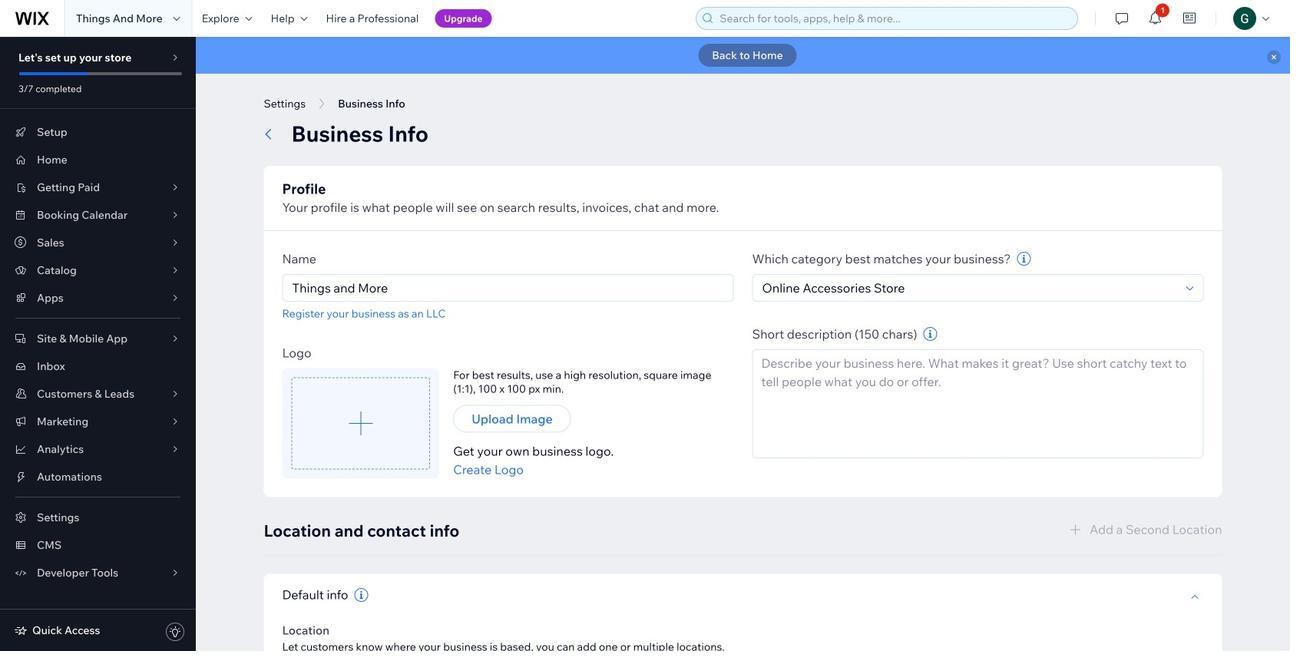 Task type: vqa. For each thing, say whether or not it's contained in the screenshot.
the Enter your business or website type FIELD
yes



Task type: describe. For each thing, give the bounding box(es) containing it.
sidebar element
[[0, 37, 196, 651]]

Enter your business or website type field
[[758, 275, 1182, 301]]

Search for tools, apps, help & more... field
[[715, 8, 1073, 29]]

Describe your business here. What makes it great? Use short catchy text to tell people what you do or offer. text field
[[752, 350, 1204, 459]]



Task type: locate. For each thing, give the bounding box(es) containing it.
Type your business name (e.g., Amy's Shoes) field
[[288, 275, 729, 301]]

alert
[[196, 37, 1290, 74]]



